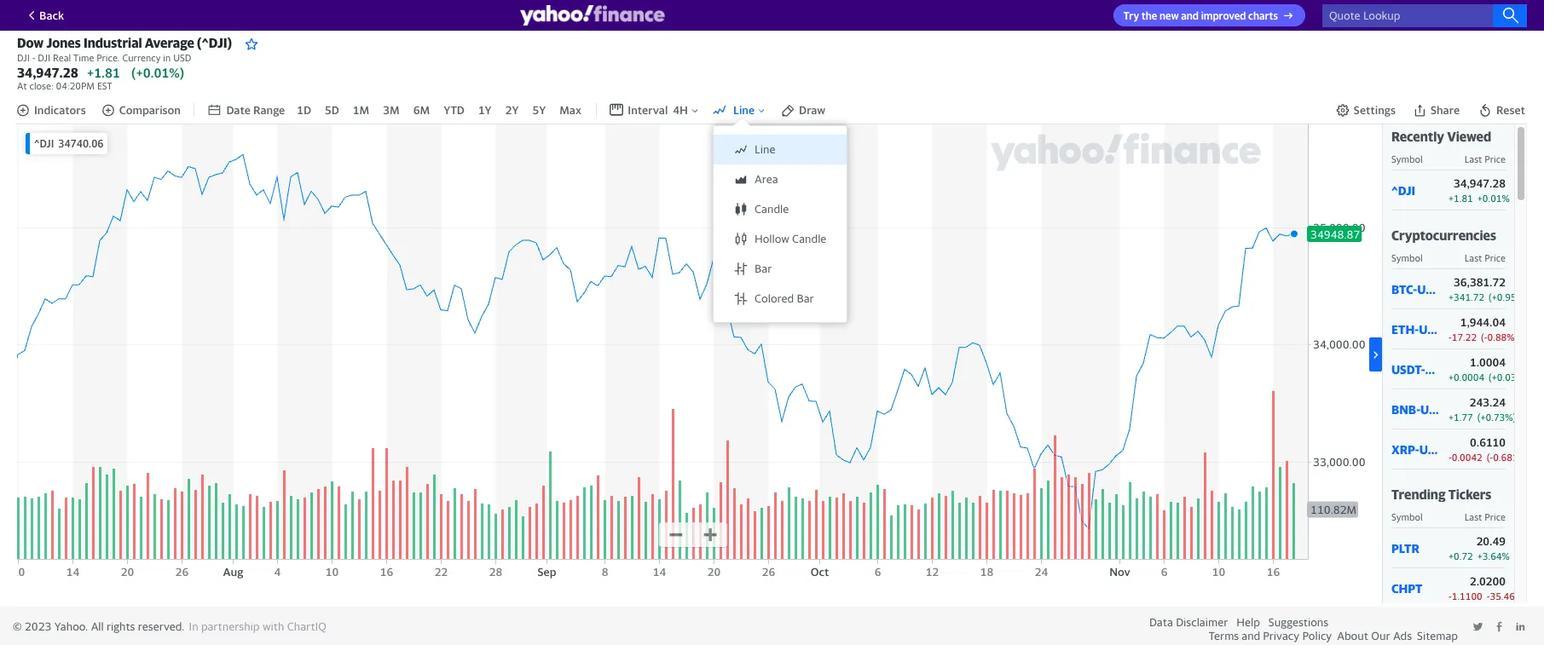 Task type: vqa. For each thing, say whether or not it's contained in the screenshot.
ETFs
no



Task type: describe. For each thing, give the bounding box(es) containing it.
^dji for ^dji
[[1392, 183, 1416, 198]]

(+0.01%)
[[131, 65, 184, 80]]

search image
[[1503, 7, 1520, 24]]

(+0.73%)
[[1478, 412, 1517, 423]]

cryptocurrencies link
[[1392, 228, 1497, 243]]

draw button
[[780, 102, 828, 119]]

follow on linkedin image
[[1516, 622, 1527, 633]]

0.6110 -0.0042 (-0.6817%)
[[1449, 436, 1536, 463]]

hollow
[[755, 232, 790, 246]]

privacy
[[1264, 630, 1300, 643]]

4h
[[673, 103, 688, 117]]

(- for xrp-usd
[[1488, 452, 1494, 463]]

share
[[1431, 103, 1460, 117]]

privacy policy link
[[1264, 630, 1333, 643]]

chart toolbar toolbar
[[16, 95, 1528, 323]]

36,381.72
[[1455, 276, 1506, 289]]

1m button
[[351, 102, 371, 119]]

close:
[[29, 80, 54, 91]]

+1.81 for 34,947.28 +1.81
[[87, 65, 120, 80]]

data disclaimer link
[[1150, 616, 1229, 630]]

+1.81 for 34,947.28 +1.81 +0.01%
[[1449, 193, 1474, 204]]

symbol for cryptocurrencies
[[1392, 253, 1423, 264]]

1 vertical spatial candle
[[793, 232, 827, 246]]

0.6817%)
[[1494, 452, 1536, 463]]

1m
[[353, 103, 370, 117]]

hollow candle button
[[714, 224, 847, 254]]

20.49 +0.72 +3.64%
[[1449, 535, 1511, 562]]

5y button
[[531, 102, 548, 119]]

date
[[226, 103, 251, 117]]

1 dji from the left
[[17, 52, 30, 63]]

1d button
[[295, 102, 313, 119]]

35.46%
[[1491, 591, 1524, 602]]

btc-
[[1392, 282, 1418, 297]]

0.6110
[[1471, 436, 1506, 450]]

36,381.72 +341.72 (+0.95%)
[[1449, 276, 1528, 303]]

colored
[[755, 292, 794, 305]]

reserved.
[[138, 620, 185, 634]]

right column element
[[1383, 125, 1540, 646]]

1,944.04
[[1461, 316, 1506, 329]]

1.0004 +0.0004 (+0.0371%)
[[1449, 356, 1540, 383]]

price for cryptocurrencies
[[1485, 253, 1506, 264]]

price for trending tickers
[[1485, 512, 1506, 523]]

1.0004
[[1471, 356, 1506, 369]]

recently viewed link
[[1392, 129, 1492, 144]]

last for cryptocurrencies
[[1465, 253, 1483, 264]]

follow on facebook image
[[1495, 622, 1506, 633]]

hollow candle
[[755, 232, 827, 246]]

1,944.04 -17.22 (-0.88%)
[[1449, 316, 1519, 343]]

colored bar button
[[714, 284, 847, 314]]

xrp-
[[1392, 442, 1420, 457]]

bnb-usd link
[[1392, 402, 1445, 417]]

time
[[73, 52, 94, 63]]

last price for cryptocurrencies
[[1465, 253, 1506, 264]]

about
[[1338, 630, 1369, 643]]

sitemap link
[[1418, 630, 1459, 643]]

currency
[[122, 52, 161, 63]]

xrp-usd link
[[1392, 442, 1444, 457]]

usdt-usd
[[1392, 362, 1449, 377]]

trending tickers link
[[1392, 487, 1492, 503]]

dow jones industrial average (^dji)
[[17, 35, 232, 50]]

20.49
[[1477, 535, 1506, 549]]

nav element
[[208, 102, 583, 119]]

new
[[1160, 9, 1179, 22]]

ytd
[[444, 103, 465, 117]]

34740.06
[[58, 137, 104, 150]]

eth-usd link
[[1392, 322, 1443, 337]]

34,947.28 +1.81 +0.01%
[[1449, 177, 1511, 204]]

with
[[263, 620, 284, 634]]

terms
[[1209, 630, 1240, 643]]

rights
[[107, 620, 135, 634]]

pltr
[[1392, 541, 1420, 556]]

and inside button
[[1182, 9, 1199, 22]]

in
[[163, 52, 171, 63]]

indicators
[[34, 103, 86, 117]]

3m button
[[381, 102, 401, 119]]

17.22
[[1452, 332, 1478, 343]]

1d
[[297, 103, 311, 117]]

usd for eth-
[[1420, 322, 1443, 337]]

data
[[1150, 616, 1174, 630]]

charts
[[1249, 9, 1279, 22]]

0 vertical spatial line
[[734, 103, 755, 117]]

2y
[[506, 103, 519, 117]]

usd for btc-
[[1418, 282, 1441, 297]]

usd for bnb-
[[1421, 402, 1445, 417]]

+0.01%
[[1478, 193, 1511, 204]]

0 horizontal spatial candle
[[755, 202, 789, 216]]

settings
[[1354, 103, 1396, 117]]

try the new and improved charts
[[1124, 9, 1279, 22]]

34,947.28 for 34,947.28 +1.81
[[17, 65, 78, 80]]

area
[[755, 172, 778, 186]]

reset
[[1497, 103, 1526, 117]]

trending tickers
[[1392, 487, 1492, 503]]

comparison button
[[101, 103, 181, 117]]

(- for eth-usd
[[1482, 332, 1488, 343]]

+3.64%
[[1478, 551, 1511, 562]]

0 horizontal spatial bar
[[755, 262, 772, 276]]

average
[[145, 35, 194, 50]]

chartiq
[[287, 620, 327, 634]]

1 vertical spatial bar
[[797, 292, 814, 305]]

bnb-usd
[[1392, 402, 1445, 417]]

symbol for trending tickers
[[1392, 512, 1423, 523]]

5d
[[325, 103, 339, 117]]

draw
[[799, 103, 826, 117]]

symbol for recently viewed
[[1392, 154, 1423, 165]]



Task type: locate. For each thing, give the bounding box(es) containing it.
disclaimer
[[1176, 616, 1229, 630]]

viewed
[[1448, 129, 1492, 144]]

try
[[1124, 9, 1140, 22]]

(-
[[1482, 332, 1488, 343], [1488, 452, 1494, 463]]

2 price from the top
[[1485, 253, 1506, 264]]

and inside data disclaimer help suggestions terms and privacy policy about our ads sitemap
[[1242, 630, 1261, 643]]

1 horizontal spatial and
[[1242, 630, 1261, 643]]

line button right 4h
[[713, 103, 767, 117]]

terms link
[[1209, 630, 1240, 643]]

0 horizontal spatial and
[[1182, 9, 1199, 22]]

price
[[1485, 154, 1506, 165], [1485, 253, 1506, 264], [1485, 512, 1506, 523]]

last for recently viewed
[[1465, 154, 1483, 165]]

line up area
[[755, 143, 776, 156]]

back button
[[17, 5, 71, 26]]

price up 20.49
[[1485, 512, 1506, 523]]

last down tickers
[[1465, 512, 1483, 523]]

btc-usd
[[1392, 282, 1441, 297]]

1 horizontal spatial candle
[[793, 232, 827, 246]]

- inside 1,944.04 -17.22 (-0.88%)
[[1449, 332, 1452, 343]]

candle right hollow at top
[[793, 232, 827, 246]]

- down the 2.0200
[[1488, 591, 1491, 602]]

1 vertical spatial price
[[1485, 253, 1506, 264]]

0 horizontal spatial 34,947.28
[[17, 65, 78, 80]]

0 vertical spatial and
[[1182, 9, 1199, 22]]

help link
[[1237, 616, 1261, 630]]

04:20pm
[[56, 80, 95, 91]]

^dji down indicators button
[[34, 137, 54, 150]]

last price for recently viewed
[[1465, 154, 1506, 165]]

0 vertical spatial line button
[[713, 103, 767, 117]]

the
[[1142, 9, 1158, 22]]

- for chpt
[[1449, 591, 1452, 602]]

last
[[1465, 154, 1483, 165], [1465, 253, 1483, 264], [1465, 512, 1483, 523]]

(+0.01%) at close:  04:20pm est
[[17, 65, 184, 91]]

+0.72
[[1449, 551, 1474, 562]]

1 vertical spatial line
[[755, 143, 776, 156]]

6m
[[413, 103, 430, 117]]

1y
[[479, 103, 492, 117]]

price for recently viewed
[[1485, 154, 1506, 165]]

date range button
[[208, 103, 285, 117]]

bar button
[[714, 254, 847, 284]]

34,947.28 up +0.01%
[[1454, 177, 1506, 190]]

last down viewed on the top of page
[[1465, 154, 1483, 165]]

dow
[[17, 35, 44, 50]]

last up the 36,381.72
[[1465, 253, 1483, 264]]

- right chpt link
[[1449, 591, 1452, 602]]

2y button
[[504, 102, 521, 119]]

ytd button
[[442, 102, 467, 119]]

0 vertical spatial candle
[[755, 202, 789, 216]]

1 vertical spatial symbol
[[1392, 253, 1423, 264]]

dji - dji real time price. currency in usd
[[17, 52, 191, 63]]

1 horizontal spatial +1.81
[[1449, 193, 1474, 204]]

1 vertical spatial +1.81
[[1449, 193, 1474, 204]]

indicators button
[[16, 103, 86, 117]]

help
[[1237, 616, 1261, 630]]

3 price from the top
[[1485, 512, 1506, 523]]

2 last from the top
[[1465, 253, 1483, 264]]

1 vertical spatial ^dji
[[1392, 183, 1416, 198]]

suggestions link
[[1269, 616, 1329, 630]]

3 symbol from the top
[[1392, 512, 1423, 523]]

2 symbol from the top
[[1392, 253, 1423, 264]]

0 horizontal spatial dji
[[17, 52, 30, 63]]

0 vertical spatial last price
[[1465, 154, 1506, 165]]

- right eth-usd
[[1449, 332, 1452, 343]]

^dji down recently
[[1392, 183, 1416, 198]]

symbol down the trending
[[1392, 512, 1423, 523]]

1 horizontal spatial bar
[[797, 292, 814, 305]]

2 dji from the left
[[38, 52, 50, 63]]

2.0200 -1.1100 -35.46%
[[1449, 575, 1524, 602]]

0.88%)
[[1488, 332, 1519, 343]]

ads
[[1394, 630, 1413, 643]]

0 vertical spatial symbol
[[1392, 154, 1423, 165]]

- for xrp-usd
[[1449, 452, 1452, 463]]

last price for trending tickers
[[1465, 512, 1506, 523]]

partnership
[[201, 620, 260, 634]]

1 vertical spatial 34,947.28
[[1454, 177, 1506, 190]]

bar right colored
[[797, 292, 814, 305]]

(- down 0.6110
[[1488, 452, 1494, 463]]

price up the 36,381.72
[[1485, 253, 1506, 264]]

usdt-usd link
[[1392, 362, 1449, 377]]

2 vertical spatial symbol
[[1392, 512, 1423, 523]]

2 vertical spatial price
[[1485, 512, 1506, 523]]

1 horizontal spatial dji
[[38, 52, 50, 63]]

1 last from the top
[[1465, 154, 1483, 165]]

(- inside the "0.6110 -0.0042 (-0.6817%)"
[[1488, 452, 1494, 463]]

0 vertical spatial +1.81
[[87, 65, 120, 80]]

and right new
[[1182, 9, 1199, 22]]

0 vertical spatial ^dji
[[34, 137, 54, 150]]

pltr link
[[1392, 541, 1441, 556]]

1y button
[[477, 102, 494, 119]]

last price up the 36,381.72
[[1465, 253, 1506, 264]]

©
[[13, 620, 22, 634]]

bar down hollow at top
[[755, 262, 772, 276]]

(+0.0371%)
[[1490, 372, 1540, 383]]

last price down viewed on the top of page
[[1465, 154, 1506, 165]]

1 horizontal spatial ^dji
[[1392, 183, 1416, 198]]

Quote Lookup text field
[[1323, 4, 1528, 27]]

^dji 34740.06
[[34, 137, 104, 150]]

34,947.28 for 34,947.28 +1.81 +0.01%
[[1454, 177, 1506, 190]]

dji left 'real'
[[38, 52, 50, 63]]

+1.81
[[87, 65, 120, 80], [1449, 193, 1474, 204]]

in
[[189, 620, 198, 634]]

243.24 +1.77 (+0.73%)
[[1449, 396, 1517, 423]]

3 last price from the top
[[1465, 512, 1506, 523]]

1 symbol from the top
[[1392, 154, 1423, 165]]

yahoo finance logo image
[[520, 5, 665, 26]]

0 vertical spatial bar
[[755, 262, 772, 276]]

bnb-
[[1392, 402, 1421, 417]]

usd for xrp-
[[1420, 442, 1444, 457]]

34,947.28 inside 34,947.28 +1.81 +0.01%
[[1454, 177, 1506, 190]]

- right xrp-usd
[[1449, 452, 1452, 463]]

0 horizontal spatial ^dji
[[34, 137, 54, 150]]

0 horizontal spatial +1.81
[[87, 65, 120, 80]]

chpt
[[1392, 581, 1423, 596]]

eth-
[[1392, 322, 1420, 337]]

^dji for ^dji 34740.06
[[34, 137, 54, 150]]

line left draw button
[[734, 103, 755, 117]]

interval
[[628, 103, 668, 117]]

price down viewed on the top of page
[[1485, 154, 1506, 165]]

- down dow
[[32, 52, 35, 63]]

line button
[[713, 103, 767, 117], [714, 135, 847, 165]]

symbol up btc-
[[1392, 253, 1423, 264]]

all
[[91, 620, 104, 634]]

usd for usdt-
[[1426, 362, 1449, 377]]

2 vertical spatial last price
[[1465, 512, 1506, 523]]

follow on twitter image
[[1473, 622, 1484, 633]]

2 vertical spatial last
[[1465, 512, 1483, 523]]

34,947.28 +1.81
[[17, 65, 120, 80]]

chpt link
[[1392, 581, 1441, 596]]

2023
[[25, 620, 52, 634]]

reset button
[[1478, 102, 1528, 119]]

+341.72
[[1449, 292, 1485, 303]]

candle up hollow at top
[[755, 202, 789, 216]]

1 vertical spatial (-
[[1488, 452, 1494, 463]]

at
[[17, 80, 27, 91]]

3m
[[383, 103, 400, 117]]

^dji link
[[1392, 183, 1441, 198]]

1 vertical spatial last
[[1465, 253, 1483, 264]]

1 last price from the top
[[1465, 154, 1506, 165]]

candle button
[[714, 195, 847, 224]]

1 vertical spatial last price
[[1465, 253, 1506, 264]]

(- inside 1,944.04 -17.22 (-0.88%)
[[1482, 332, 1488, 343]]

show more image
[[1370, 349, 1383, 362]]

(+0.95%)
[[1490, 292, 1528, 303]]

trending
[[1392, 487, 1446, 503]]

dji
[[17, 52, 30, 63], [38, 52, 50, 63]]

34,947.28
[[17, 65, 78, 80], [1454, 177, 1506, 190]]

jones
[[46, 35, 81, 50]]

1 vertical spatial line button
[[714, 135, 847, 165]]

- for eth-usd
[[1449, 332, 1452, 343]]

1.1100
[[1452, 591, 1483, 602]]

- inside the "0.6110 -0.0042 (-0.6817%)"
[[1449, 452, 1452, 463]]

symbol down recently
[[1392, 154, 1423, 165]]

2 last price from the top
[[1465, 253, 1506, 264]]

+1.81 down dji - dji real time price. currency in usd
[[87, 65, 120, 80]]

line button up area
[[714, 135, 847, 165]]

1 vertical spatial and
[[1242, 630, 1261, 643]]

last price up 20.49
[[1465, 512, 1506, 523]]

btc-usd link
[[1392, 282, 1441, 297]]

^dji inside right column element
[[1392, 183, 1416, 198]]

(- down 1,944.04
[[1482, 332, 1488, 343]]

0 vertical spatial price
[[1485, 154, 1506, 165]]

last for trending tickers
[[1465, 512, 1483, 523]]

6m button
[[412, 102, 432, 119]]

0 vertical spatial 34,947.28
[[17, 65, 78, 80]]

+1.81 inside 34,947.28 +1.81 +0.01%
[[1449, 193, 1474, 204]]

1 price from the top
[[1485, 154, 1506, 165]]

1 horizontal spatial 34,947.28
[[1454, 177, 1506, 190]]

34,947.28 down 'real'
[[17, 65, 78, 80]]

3 last from the top
[[1465, 512, 1483, 523]]

line
[[734, 103, 755, 117], [755, 143, 776, 156]]

(^dji)
[[197, 35, 232, 50]]

dji down dow
[[17, 52, 30, 63]]

+1.81 left +0.01%
[[1449, 193, 1474, 204]]

real
[[53, 52, 71, 63]]

0 vertical spatial last
[[1465, 154, 1483, 165]]

0 vertical spatial (-
[[1482, 332, 1488, 343]]

sitemap
[[1418, 630, 1459, 643]]

and right terms
[[1242, 630, 1261, 643]]

2.0200
[[1471, 575, 1506, 589]]

industrial
[[84, 35, 142, 50]]



